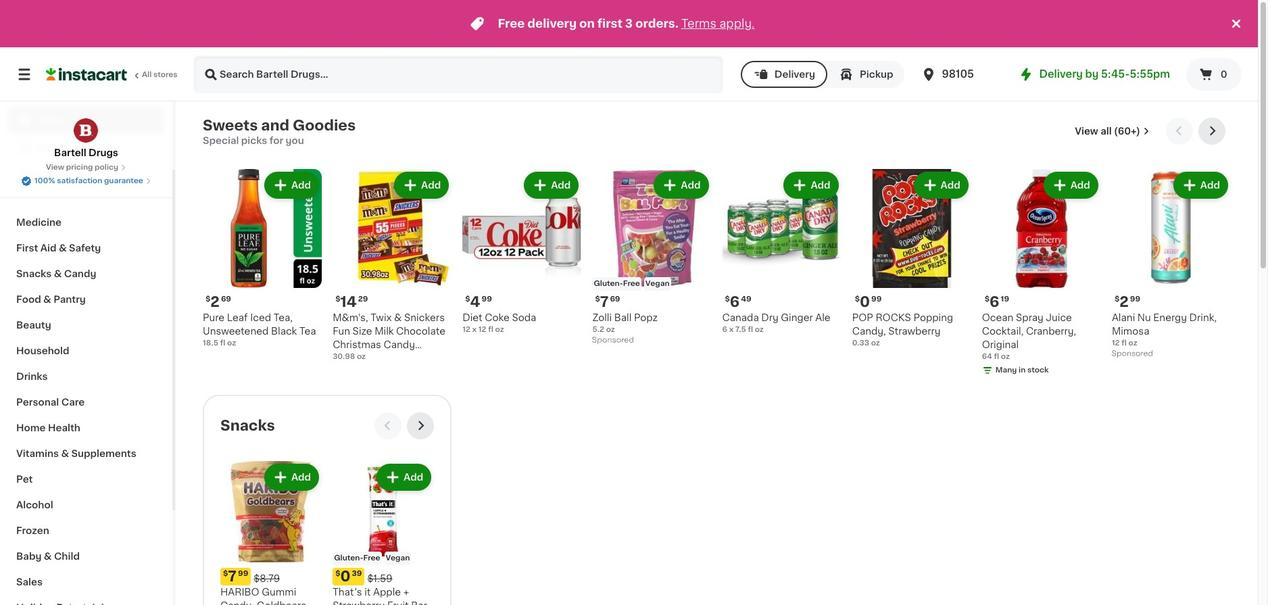 Task type: describe. For each thing, give the bounding box(es) containing it.
medicine link
[[8, 210, 164, 235]]

zolli ball popz 5.2 oz
[[593, 313, 658, 334]]

size
[[353, 327, 372, 336]]

food
[[16, 295, 41, 304]]

goodies
[[293, 118, 356, 133]]

lists
[[38, 170, 61, 179]]

snacks link
[[220, 418, 275, 434]]

$ 7 99
[[223, 570, 248, 584]]

you
[[286, 136, 304, 145]]

lists link
[[8, 161, 164, 188]]

in
[[1019, 367, 1026, 374]]

add for m&m's, twix & snickers fun size milk chocolate christmas candy assortment bulk candy
[[421, 181, 441, 190]]

add for pure leaf iced tea, unsweetened black tea
[[291, 181, 311, 190]]

64
[[983, 353, 993, 361]]

home
[[16, 423, 46, 433]]

2 for pure
[[211, 295, 220, 309]]

instacart logo image
[[46, 66, 127, 83]]

oz inside pop rocks popping candy, strawberry 0.33 oz
[[872, 340, 880, 347]]

popping
[[914, 313, 954, 323]]

x inside diet coke soda 12 x 12 fl oz
[[473, 326, 477, 334]]

12 for 4
[[479, 326, 487, 334]]

snickers
[[404, 313, 445, 323]]

vitamins & supplements
[[16, 449, 136, 459]]

x inside canada dry ginger ale 6 x 7.5 fl oz
[[730, 326, 734, 334]]

baby & child
[[16, 552, 80, 561]]

pop rocks popping candy, strawberry 0.33 oz
[[853, 313, 954, 347]]

safety
[[69, 243, 101, 253]]

all
[[142, 71, 152, 78]]

for
[[270, 136, 283, 145]]

delivery for delivery by 5:45-5:55pm
[[1040, 69, 1084, 79]]

2 vertical spatial candy
[[414, 354, 445, 363]]

6 for canada dry ginger ale
[[730, 295, 740, 309]]

product group containing 4
[[463, 169, 582, 336]]

alani
[[1113, 313, 1136, 323]]

add for diet coke soda
[[551, 181, 571, 190]]

pet link
[[8, 467, 164, 492]]

by
[[1086, 69, 1099, 79]]

canada
[[723, 313, 759, 323]]

$ 2 69
[[206, 295, 231, 309]]

12 for 2
[[1113, 340, 1120, 347]]

fruit
[[388, 601, 409, 605]]

0.33
[[853, 340, 870, 347]]

6 inside canada dry ginger ale 6 x 7.5 fl oz
[[723, 326, 728, 334]]

coke
[[485, 313, 510, 323]]

& for supplements
[[61, 449, 69, 459]]

sponsored badge image for 2
[[1113, 350, 1153, 358]]

add button for ocean spray juice cocktail, cranberry, original
[[1045, 173, 1098, 197]]

frozen
[[16, 526, 49, 536]]

delivery
[[528, 18, 577, 29]]

fl inside diet coke soda 12 x 12 fl oz
[[488, 326, 494, 334]]

all
[[1101, 126, 1112, 136]]

& inside m&m's, twix & snickers fun size milk chocolate christmas candy assortment bulk candy
[[394, 313, 402, 323]]

milk
[[375, 327, 394, 336]]

7 for $ 7 69
[[600, 295, 609, 309]]

many in stock
[[996, 367, 1049, 374]]

candy, inside pop rocks popping candy, strawberry 0.33 oz
[[853, 327, 887, 336]]

apply.
[[720, 18, 755, 29]]

zolli
[[593, 313, 612, 323]]

drinks
[[16, 372, 48, 381]]

snacks & candy link
[[8, 261, 164, 287]]

cocktail,
[[983, 327, 1024, 336]]

2 for alani
[[1120, 295, 1129, 309]]

sweets and goodies special picks for you
[[203, 118, 356, 145]]

69 for 7
[[610, 296, 621, 303]]

beauty
[[16, 321, 51, 330]]

alcohol link
[[8, 492, 164, 518]]

leaf
[[227, 313, 248, 323]]

$ for $ 7 69
[[595, 296, 600, 303]]

$ for $ 4 99
[[466, 296, 470, 303]]

dry
[[762, 313, 779, 323]]

29
[[358, 296, 368, 303]]

strawberry inside pop rocks popping candy, strawberry 0.33 oz
[[889, 327, 941, 336]]

39
[[352, 570, 362, 578]]

add button for canada dry ginger ale
[[786, 173, 838, 197]]

fun
[[333, 327, 350, 336]]

sales link
[[8, 569, 164, 595]]

add for that's it apple + strawberry fruit bar
[[404, 473, 424, 482]]

alani nu energy drink, mimosa 12 fl oz
[[1113, 313, 1218, 347]]

oz inside diet coke soda 12 x 12 fl oz
[[495, 326, 504, 334]]

0 horizontal spatial it
[[59, 143, 66, 152]]

rocks
[[876, 313, 912, 323]]

view all (60+) button
[[1070, 118, 1156, 145]]

$ 0 39 $1.59 that's it apple + strawberry fruit bar
[[333, 570, 427, 605]]

assortment
[[333, 354, 389, 363]]

& for child
[[44, 552, 52, 561]]

sweets
[[203, 118, 258, 133]]

food & pantry link
[[8, 287, 164, 312]]

$ for $ 0 99
[[855, 296, 860, 303]]

& for candy
[[54, 269, 62, 279]]

juice
[[1047, 313, 1073, 323]]

Search field
[[195, 57, 722, 92]]

unsweetened
[[203, 327, 269, 336]]

strawberry inside $ 0 39 $1.59 that's it apple + strawberry fruit bar
[[333, 601, 385, 605]]

service type group
[[741, 61, 905, 88]]

stock
[[1028, 367, 1049, 374]]

food & pantry
[[16, 295, 86, 304]]

oz inside zolli ball popz 5.2 oz
[[606, 326, 615, 334]]

m&m's, twix & snickers fun size milk chocolate christmas candy assortment bulk candy
[[333, 313, 446, 363]]

diet
[[463, 313, 483, 323]]

pantry
[[54, 295, 86, 304]]

bartell drugs logo image
[[73, 118, 99, 143]]

$1.59
[[368, 574, 393, 584]]

$ for $ 2 99
[[1115, 296, 1120, 303]]

$ for $ 2 69
[[206, 296, 211, 303]]

98105
[[943, 69, 975, 79]]

it inside $ 0 39 $1.59 that's it apple + strawberry fruit bar
[[365, 588, 371, 597]]

99 for 4
[[482, 296, 492, 303]]

product group containing 14
[[333, 169, 452, 363]]

candy, inside haribo gummi candy, goldbears
[[220, 601, 254, 605]]

personal care link
[[8, 390, 164, 415]]

first
[[598, 18, 623, 29]]

add for ocean spray juice cocktail, cranberry, original
[[1071, 181, 1091, 190]]

add button for haribo gummi candy, goldbears
[[266, 465, 318, 490]]

fl inside canada dry ginger ale 6 x 7.5 fl oz
[[748, 326, 754, 334]]

home health link
[[8, 415, 164, 441]]

add button for pop rocks popping candy, strawberry
[[915, 173, 968, 197]]

ginger
[[781, 313, 813, 323]]

$ 14 29
[[336, 295, 368, 309]]

delivery by 5:45-5:55pm
[[1040, 69, 1171, 79]]

gluten-free vegan for 7
[[594, 280, 670, 288]]

view pricing policy
[[46, 164, 118, 171]]

98105 button
[[921, 55, 1002, 93]]

pure
[[203, 313, 225, 323]]



Task type: vqa. For each thing, say whether or not it's contained in the screenshot.
Fisher- inside the the Fisher-Price Classic Xylophone
no



Task type: locate. For each thing, give the bounding box(es) containing it.
0 inside item carousel region
[[860, 295, 871, 309]]

drugs
[[89, 148, 118, 158]]

1 vertical spatial sponsored badge image
[[1113, 350, 1153, 358]]

snacks & candy
[[16, 269, 96, 279]]

fl inside ocean spray juice cocktail, cranberry, original 64 fl oz
[[995, 353, 1000, 361]]

0 horizontal spatial candy,
[[220, 601, 254, 605]]

free
[[498, 18, 525, 29], [623, 280, 640, 288], [363, 555, 381, 562]]

69 inside $ 7 69
[[610, 296, 621, 303]]

2 horizontal spatial free
[[623, 280, 640, 288]]

view pricing policy link
[[46, 162, 127, 173]]

None search field
[[193, 55, 724, 93]]

sponsored badge image down 5.2
[[593, 337, 634, 344]]

99 inside "$ 0 99"
[[872, 296, 882, 303]]

1 horizontal spatial candy,
[[853, 327, 887, 336]]

twix
[[371, 313, 392, 323]]

pickup
[[860, 70, 894, 79]]

$ inside $ 2 69
[[206, 296, 211, 303]]

that's
[[333, 588, 362, 597]]

ocean spray juice cocktail, cranberry, original 64 fl oz
[[983, 313, 1077, 361]]

0 horizontal spatial 12
[[463, 326, 471, 334]]

1 vertical spatial 0
[[860, 295, 871, 309]]

6
[[730, 295, 740, 309], [990, 295, 1000, 309], [723, 326, 728, 334]]

product group
[[203, 169, 322, 349], [333, 169, 452, 363], [463, 169, 582, 336], [593, 169, 712, 348], [723, 169, 842, 336], [853, 169, 972, 349], [983, 169, 1102, 379], [1113, 169, 1232, 361], [220, 461, 322, 605], [333, 461, 434, 605]]

shop
[[38, 116, 63, 125]]

0
[[1221, 70, 1228, 79], [860, 295, 871, 309], [341, 570, 351, 584]]

$ inside $ 4 99
[[466, 296, 470, 303]]

& right food
[[43, 295, 51, 304]]

gluten- for 7
[[594, 280, 623, 288]]

0 vertical spatial 7
[[600, 295, 609, 309]]

oz down "coke" at the left
[[495, 326, 504, 334]]

2 horizontal spatial 0
[[1221, 70, 1228, 79]]

sponsored badge image for 7
[[593, 337, 634, 344]]

$ inside "$ 0 99"
[[855, 296, 860, 303]]

$ inside $ 7 69
[[595, 296, 600, 303]]

$ inside $ 7 99
[[223, 570, 228, 578]]

gluten- up $ 7 69
[[594, 280, 623, 288]]

69 up leaf
[[221, 296, 231, 303]]

view all (60+)
[[1076, 126, 1141, 136]]

& right "twix"
[[394, 313, 402, 323]]

0 vertical spatial free
[[498, 18, 525, 29]]

0 horizontal spatial 7
[[228, 570, 237, 584]]

gluten-free vegan up $ 7 69
[[594, 280, 670, 288]]

1 horizontal spatial x
[[730, 326, 734, 334]]

1 horizontal spatial snacks
[[220, 419, 275, 433]]

$ inside $ 0 39 $1.59 that's it apple + strawberry fruit bar
[[336, 570, 341, 578]]

$ for $ 6 19
[[985, 296, 990, 303]]

bulk
[[391, 354, 411, 363]]

snacks for snacks & candy
[[16, 269, 52, 279]]

oz inside alani nu energy drink, mimosa 12 fl oz
[[1129, 340, 1138, 347]]

$ left 19
[[985, 296, 990, 303]]

0 inside button
[[1221, 70, 1228, 79]]

& right the aid
[[59, 243, 67, 253]]

special
[[203, 136, 239, 145]]

oz down christmas
[[357, 353, 366, 361]]

view inside view pricing policy link
[[46, 164, 64, 171]]

0 vertical spatial gluten-free vegan
[[594, 280, 670, 288]]

1 vertical spatial free
[[623, 280, 640, 288]]

diet coke soda 12 x 12 fl oz
[[463, 313, 537, 334]]

1 horizontal spatial 69
[[610, 296, 621, 303]]

gluten-free vegan for $1.59
[[334, 555, 410, 562]]

pickup button
[[828, 61, 905, 88]]

1 vertical spatial it
[[365, 588, 371, 597]]

6 left 7.5
[[723, 326, 728, 334]]

2 up pure
[[211, 295, 220, 309]]

gluten-free vegan up 39
[[334, 555, 410, 562]]

candy up bulk
[[384, 340, 415, 350]]

& right baby
[[44, 552, 52, 561]]

first
[[16, 243, 38, 253]]

nu
[[1138, 313, 1152, 323]]

m&m's,
[[333, 313, 368, 323]]

many
[[996, 367, 1018, 374]]

free inside the limited time offer region
[[498, 18, 525, 29]]

strawberry down popping
[[889, 327, 941, 336]]

delivery
[[1040, 69, 1084, 79], [775, 70, 816, 79]]

delivery inside button
[[775, 70, 816, 79]]

& for pantry
[[43, 295, 51, 304]]

vegan up popz
[[646, 280, 670, 288]]

1 vertical spatial gluten-
[[334, 555, 364, 562]]

14
[[341, 295, 357, 309]]

free delivery on first 3 orders. terms apply.
[[498, 18, 755, 29]]

99 up pop
[[872, 296, 882, 303]]

strawberry down that's
[[333, 601, 385, 605]]

0 inside $ 0 39 $1.59 that's it apple + strawberry fruit bar
[[341, 570, 351, 584]]

$0.39 original price: $1.59 element
[[333, 568, 434, 586]]

x
[[473, 326, 477, 334], [730, 326, 734, 334]]

fl right 7.5
[[748, 326, 754, 334]]

candy, up 0.33
[[853, 327, 887, 336]]

0 horizontal spatial x
[[473, 326, 477, 334]]

$ left 49
[[725, 296, 730, 303]]

$ inside $ 6 49
[[725, 296, 730, 303]]

$ left 39
[[336, 570, 341, 578]]

0 horizontal spatial snacks
[[16, 269, 52, 279]]

1 horizontal spatial free
[[498, 18, 525, 29]]

69 for 2
[[221, 296, 231, 303]]

1 vertical spatial view
[[46, 164, 64, 171]]

6 left 19
[[990, 295, 1000, 309]]

x down diet
[[473, 326, 477, 334]]

add button
[[266, 173, 318, 197], [396, 173, 448, 197], [526, 173, 578, 197], [656, 173, 708, 197], [786, 173, 838, 197], [915, 173, 968, 197], [1045, 173, 1098, 197], [1175, 173, 1228, 197], [266, 465, 318, 490], [378, 465, 430, 490]]

oz down 'mimosa' in the right bottom of the page
[[1129, 340, 1138, 347]]

1 horizontal spatial delivery
[[1040, 69, 1084, 79]]

0 vertical spatial sponsored badge image
[[593, 337, 634, 344]]

oz right 0.33
[[872, 340, 880, 347]]

5:45-
[[1102, 69, 1131, 79]]

care
[[61, 398, 85, 407]]

100% satisfaction guarantee button
[[21, 173, 151, 187]]

1 horizontal spatial strawberry
[[889, 327, 941, 336]]

ball
[[615, 313, 632, 323]]

0 vertical spatial snacks
[[16, 269, 52, 279]]

0 vertical spatial gluten-
[[594, 280, 623, 288]]

$ inside the $ 2 99
[[1115, 296, 1120, 303]]

oz inside ocean spray juice cocktail, cranberry, original 64 fl oz
[[1002, 353, 1010, 361]]

fl right 64
[[995, 353, 1000, 361]]

0 horizontal spatial free
[[363, 555, 381, 562]]

fl down 'mimosa' in the right bottom of the page
[[1122, 340, 1127, 347]]

gluten-
[[594, 280, 623, 288], [334, 555, 364, 562]]

baby & child link
[[8, 544, 164, 569]]

1 vertical spatial 7
[[228, 570, 237, 584]]

add button for pure leaf iced tea, unsweetened black tea
[[266, 173, 318, 197]]

69 up ball
[[610, 296, 621, 303]]

view inside view all (60+) popup button
[[1076, 126, 1099, 136]]

7 up haribo
[[228, 570, 237, 584]]

49
[[741, 296, 752, 303]]

vegan for 7
[[646, 280, 670, 288]]

bar
[[411, 601, 427, 605]]

0 horizontal spatial 69
[[221, 296, 231, 303]]

0 horizontal spatial gluten-
[[334, 555, 364, 562]]

99 up haribo
[[238, 570, 248, 578]]

& down health
[[61, 449, 69, 459]]

oz right 5.2
[[606, 326, 615, 334]]

99 inside $ 4 99
[[482, 296, 492, 303]]

$ up pop
[[855, 296, 860, 303]]

canada dry ginger ale 6 x 7.5 fl oz
[[723, 313, 831, 334]]

all stores link
[[46, 55, 179, 93]]

$ for $ 14 29
[[336, 296, 341, 303]]

1 vertical spatial candy
[[384, 340, 415, 350]]

0 horizontal spatial vegan
[[386, 555, 410, 562]]

1 horizontal spatial 12
[[479, 326, 487, 334]]

free up $0.39 original price: $1.59 element on the bottom of page
[[363, 555, 381, 562]]

add for haribo gummi candy, goldbears
[[291, 473, 311, 482]]

0 horizontal spatial delivery
[[775, 70, 816, 79]]

0 horizontal spatial sponsored badge image
[[593, 337, 634, 344]]

0 horizontal spatial 6
[[723, 326, 728, 334]]

add button for that's it apple + strawberry fruit bar
[[378, 465, 430, 490]]

0 vertical spatial view
[[1076, 126, 1099, 136]]

2 vertical spatial 0
[[341, 570, 351, 584]]

gluten- for $1.59
[[334, 555, 364, 562]]

1 69 from the left
[[221, 296, 231, 303]]

+
[[404, 588, 409, 597]]

medicine
[[16, 218, 62, 227]]

candy, down haribo
[[220, 601, 254, 605]]

$ 0 99
[[855, 295, 882, 309]]

1 horizontal spatial 2
[[1120, 295, 1129, 309]]

2 horizontal spatial 6
[[990, 295, 1000, 309]]

2 horizontal spatial 12
[[1113, 340, 1120, 347]]

0 vertical spatial vegan
[[646, 280, 670, 288]]

view left all
[[1076, 126, 1099, 136]]

add button for diet coke soda
[[526, 173, 578, 197]]

item carousel region
[[203, 118, 1232, 384]]

$ up haribo
[[223, 570, 228, 578]]

add for pop rocks popping candy, strawberry
[[941, 181, 961, 190]]

$ for $ 0 39 $1.59 that's it apple + strawberry fruit bar
[[336, 570, 341, 578]]

free inside item carousel region
[[623, 280, 640, 288]]

bartell drugs
[[54, 148, 118, 158]]

oz
[[495, 326, 504, 334], [606, 326, 615, 334], [755, 326, 764, 334], [227, 340, 236, 347], [872, 340, 880, 347], [1129, 340, 1138, 347], [357, 353, 366, 361], [1002, 353, 1010, 361]]

99 for 2
[[1131, 296, 1141, 303]]

fl right 18.5
[[220, 340, 225, 347]]

7 inside item carousel region
[[600, 295, 609, 309]]

haribo
[[220, 588, 260, 597]]

0 horizontal spatial view
[[46, 164, 64, 171]]

1 horizontal spatial sponsored badge image
[[1113, 350, 1153, 358]]

&
[[59, 243, 67, 253], [54, 269, 62, 279], [43, 295, 51, 304], [394, 313, 402, 323], [61, 449, 69, 459], [44, 552, 52, 561]]

terms
[[682, 18, 717, 29]]

candy down safety
[[64, 269, 96, 279]]

100%
[[35, 177, 55, 185]]

2 vertical spatial free
[[363, 555, 381, 562]]

vegan for $1.59
[[386, 555, 410, 562]]

1 horizontal spatial 6
[[730, 295, 740, 309]]

fl down "coke" at the left
[[488, 326, 494, 334]]

bartell
[[54, 148, 86, 158]]

drinks link
[[8, 364, 164, 390]]

1 horizontal spatial view
[[1076, 126, 1099, 136]]

69
[[221, 296, 231, 303], [610, 296, 621, 303]]

x left 7.5
[[730, 326, 734, 334]]

haribo gummi candy, goldbears
[[220, 588, 309, 605]]

(60+)
[[1115, 126, 1141, 136]]

snacks for snacks
[[220, 419, 275, 433]]

it down $1.59 at bottom left
[[365, 588, 371, 597]]

delivery for delivery
[[775, 70, 816, 79]]

view for view pricing policy
[[46, 164, 64, 171]]

1 vertical spatial vegan
[[386, 555, 410, 562]]

free up ball
[[623, 280, 640, 288]]

oz down original
[[1002, 353, 1010, 361]]

99 up 'nu'
[[1131, 296, 1141, 303]]

$ up pure
[[206, 296, 211, 303]]

1 vertical spatial strawberry
[[333, 601, 385, 605]]

free left the delivery
[[498, 18, 525, 29]]

add for canada dry ginger ale
[[811, 181, 831, 190]]

7 up zolli
[[600, 295, 609, 309]]

view up '100%'
[[46, 164, 64, 171]]

100% satisfaction guarantee
[[35, 177, 143, 185]]

$ up diet
[[466, 296, 470, 303]]

vegan inside item carousel region
[[646, 280, 670, 288]]

it right buy
[[59, 143, 66, 152]]

6 left 49
[[730, 295, 740, 309]]

0 vertical spatial candy
[[64, 269, 96, 279]]

candy right bulk
[[414, 354, 445, 363]]

7 for $ 7 99
[[228, 570, 237, 584]]

buy it again
[[38, 143, 95, 152]]

oz inside pure leaf iced tea, unsweetened black tea 18.5 fl oz
[[227, 340, 236, 347]]

0 horizontal spatial 0
[[341, 570, 351, 584]]

fl
[[488, 326, 494, 334], [748, 326, 754, 334], [220, 340, 225, 347], [1122, 340, 1127, 347], [995, 353, 1000, 361]]

5:55pm
[[1131, 69, 1171, 79]]

$ for $ 7 99
[[223, 570, 228, 578]]

99 for 0
[[872, 296, 882, 303]]

1 horizontal spatial gluten-
[[594, 280, 623, 288]]

vegan up $0.39 original price: $1.59 element on the bottom of page
[[386, 555, 410, 562]]

personal
[[16, 398, 59, 407]]

first aid & safety link
[[8, 235, 164, 261]]

0 vertical spatial 0
[[1221, 70, 1228, 79]]

$ up alani
[[1115, 296, 1120, 303]]

gluten- up 39
[[334, 555, 364, 562]]

$8.79
[[254, 574, 280, 584]]

1 horizontal spatial gluten-free vegan
[[594, 280, 670, 288]]

baby
[[16, 552, 42, 561]]

free for $1.59
[[363, 555, 381, 562]]

2 x from the left
[[730, 326, 734, 334]]

fl inside pure leaf iced tea, unsweetened black tea 18.5 fl oz
[[220, 340, 225, 347]]

vitamins
[[16, 449, 59, 459]]

2 up alani
[[1120, 295, 1129, 309]]

tea,
[[274, 313, 293, 323]]

view
[[1076, 126, 1099, 136], [46, 164, 64, 171]]

18.5
[[203, 340, 218, 347]]

on
[[580, 18, 595, 29]]

view for view all (60+)
[[1076, 126, 1099, 136]]

1 vertical spatial candy,
[[220, 601, 254, 605]]

1 horizontal spatial 7
[[600, 295, 609, 309]]

fl inside alani nu energy drink, mimosa 12 fl oz
[[1122, 340, 1127, 347]]

1 horizontal spatial 0
[[860, 295, 871, 309]]

oz down unsweetened
[[227, 340, 236, 347]]

1 horizontal spatial vegan
[[646, 280, 670, 288]]

0 horizontal spatial 2
[[211, 295, 220, 309]]

buy it again link
[[8, 134, 164, 161]]

$ up m&m's,
[[336, 296, 341, 303]]

oz down dry at the right of page
[[755, 326, 764, 334]]

7.5
[[736, 326, 747, 334]]

0 vertical spatial candy,
[[853, 327, 887, 336]]

2 2 from the left
[[1120, 295, 1129, 309]]

19
[[1001, 296, 1010, 303]]

1 vertical spatial snacks
[[220, 419, 275, 433]]

household link
[[8, 338, 164, 364]]

30.98 oz
[[333, 353, 366, 361]]

sponsored badge image down 'mimosa' in the right bottom of the page
[[1113, 350, 1153, 358]]

0 vertical spatial strawberry
[[889, 327, 941, 336]]

0 for $ 0 99
[[860, 295, 871, 309]]

oz inside canada dry ginger ale 6 x 7.5 fl oz
[[755, 326, 764, 334]]

$ for $ 6 49
[[725, 296, 730, 303]]

gluten- inside item carousel region
[[594, 280, 623, 288]]

1 horizontal spatial it
[[365, 588, 371, 597]]

christmas
[[333, 340, 381, 350]]

2 69 from the left
[[610, 296, 621, 303]]

99 inside $ 7 99
[[238, 570, 248, 578]]

& down the first aid & safety
[[54, 269, 62, 279]]

0 horizontal spatial gluten-free vegan
[[334, 555, 410, 562]]

$ inside the $ 6 19
[[985, 296, 990, 303]]

99 inside the $ 2 99
[[1131, 296, 1141, 303]]

sponsored badge image
[[593, 337, 634, 344], [1113, 350, 1153, 358]]

add button for m&m's, twix & snickers fun size milk chocolate christmas candy assortment bulk candy
[[396, 173, 448, 197]]

soda
[[512, 313, 537, 323]]

satisfaction
[[57, 177, 102, 185]]

1 x from the left
[[473, 326, 477, 334]]

gluten-free vegan inside item carousel region
[[594, 280, 670, 288]]

candy
[[64, 269, 96, 279], [384, 340, 415, 350], [414, 354, 445, 363]]

1 vertical spatial gluten-free vegan
[[334, 555, 410, 562]]

free for 7
[[623, 280, 640, 288]]

limited time offer region
[[0, 0, 1229, 47]]

99 right 4
[[482, 296, 492, 303]]

$ inside $ 14 29
[[336, 296, 341, 303]]

0 horizontal spatial strawberry
[[333, 601, 385, 605]]

$ 2 99
[[1115, 295, 1141, 309]]

$7.99 original price: $8.79 element
[[220, 568, 322, 586]]

69 inside $ 2 69
[[221, 296, 231, 303]]

beauty link
[[8, 312, 164, 338]]

health
[[48, 423, 80, 433]]

ocean
[[983, 313, 1014, 323]]

99 for 7
[[238, 570, 248, 578]]

12 inside alani nu energy drink, mimosa 12 fl oz
[[1113, 340, 1120, 347]]

again
[[68, 143, 95, 152]]

$ up zolli
[[595, 296, 600, 303]]

1 2 from the left
[[211, 295, 220, 309]]

6 for ocean spray juice cocktail, cranberry, original
[[990, 295, 1000, 309]]

0 for $ 0 39 $1.59 that's it apple + strawberry fruit bar
[[341, 570, 351, 584]]

0 vertical spatial it
[[59, 143, 66, 152]]



